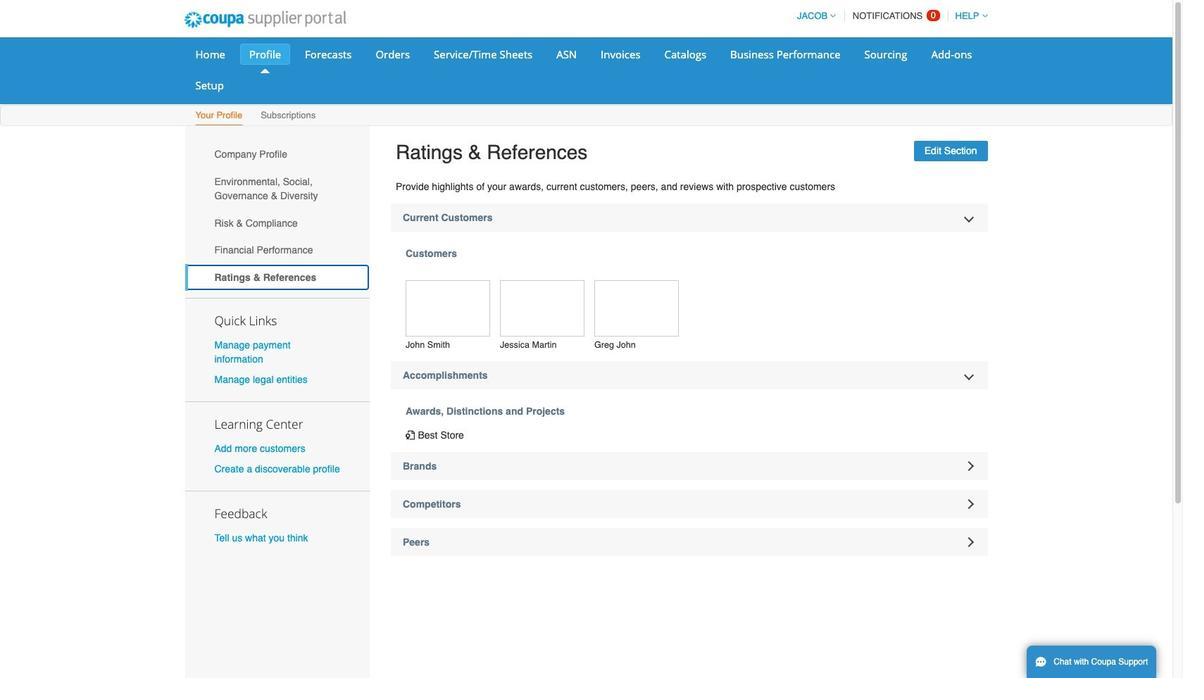 Task type: vqa. For each thing, say whether or not it's contained in the screenshot.
2nd heading from the bottom
yes



Task type: locate. For each thing, give the bounding box(es) containing it.
greg john image
[[594, 280, 679, 337]]

4 heading from the top
[[391, 490, 988, 519]]

2 heading from the top
[[391, 362, 988, 390]]

coupa supplier portal image
[[174, 2, 356, 37]]

heading
[[391, 203, 988, 231], [391, 362, 988, 390], [391, 452, 988, 481], [391, 490, 988, 519], [391, 528, 988, 557]]

5 heading from the top
[[391, 528, 988, 557]]

navigation
[[791, 2, 988, 30]]



Task type: describe. For each thing, give the bounding box(es) containing it.
jessica martin image
[[500, 280, 585, 337]]

3 heading from the top
[[391, 452, 988, 481]]

john smith image
[[406, 280, 490, 337]]

1 heading from the top
[[391, 203, 988, 231]]



